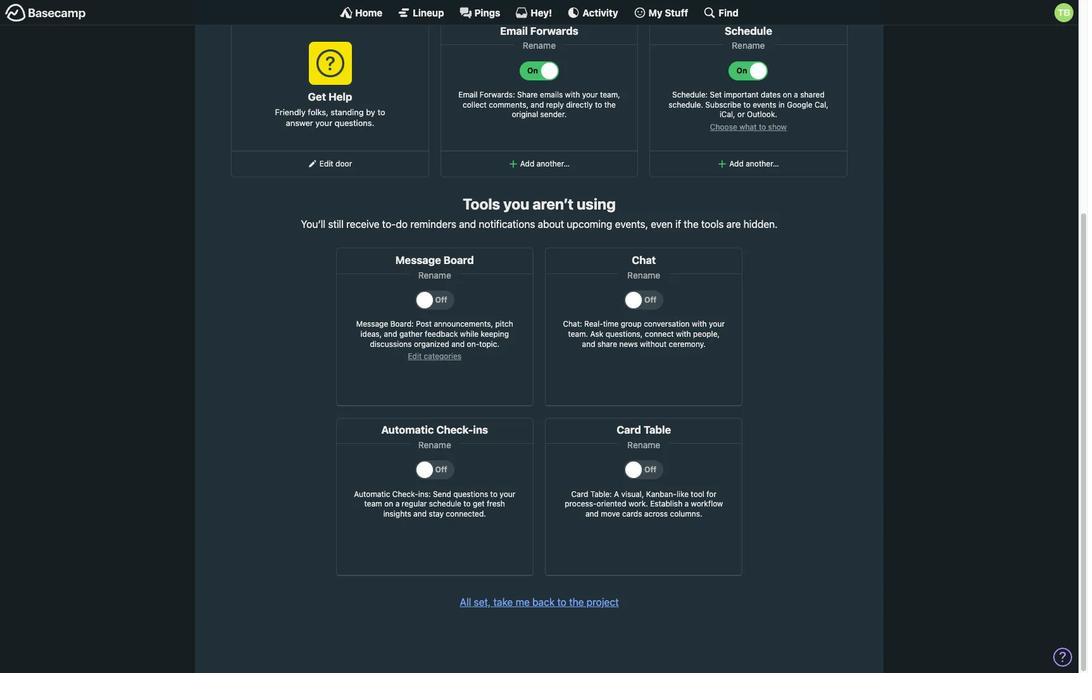 Task type: describe. For each thing, give the bounding box(es) containing it.
organized
[[414, 339, 450, 349]]

in
[[779, 100, 785, 109]]

answer
[[286, 118, 313, 128]]

you
[[504, 195, 530, 213]]

kanban-
[[647, 489, 677, 499]]

ical,
[[720, 110, 736, 119]]

a inside card table: a visual, kanban-like tool for process-oriented work. establish a workflow and move cards across columns.
[[685, 499, 689, 509]]

1 add from the left
[[520, 159, 535, 168]]

to inside "get help friendly folks, standing by to answer your questions."
[[378, 107, 385, 117]]

automatic check-ins rename
[[381, 424, 488, 450]]

choose what to show link
[[710, 122, 787, 132]]

rename inside card table rename
[[628, 439, 661, 450]]

connected.
[[446, 509, 486, 519]]

get help friendly folks, standing by to answer your questions.
[[275, 91, 385, 128]]

automatic for ins
[[381, 424, 434, 436]]

the inside the email forwards: share emails with your team, collect comments, and reply directly to the original sender.
[[605, 100, 616, 109]]

if
[[676, 219, 682, 230]]

and inside automatic check-ins: send questions to your team on a regular schedule to get fresh insights and stay connected.
[[414, 509, 427, 519]]

aren't
[[533, 195, 574, 213]]

all set, take me back to the project link
[[460, 597, 619, 608]]

pings
[[475, 7, 501, 18]]

your inside chat: real-time group conversation with your team. ask questions, connect with people, and share news without ceremony.
[[709, 319, 725, 329]]

rename inside schedule rename
[[732, 40, 765, 51]]

to right back
[[558, 597, 567, 608]]

my stuff
[[649, 7, 689, 18]]

email for forwards
[[500, 24, 528, 37]]

automatic for ins:
[[354, 489, 390, 499]]

edit categories link
[[408, 351, 462, 361]]

choose
[[710, 122, 738, 132]]

to inside the email forwards: share emails with your team, collect comments, and reply directly to the original sender.
[[595, 100, 602, 109]]

feedback
[[425, 329, 458, 339]]

to down important
[[744, 100, 751, 109]]

add another… for 1st add another… link
[[520, 159, 570, 168]]

me
[[516, 597, 530, 608]]

people,
[[693, 329, 720, 339]]

even
[[651, 219, 673, 230]]

what
[[740, 122, 757, 132]]

my stuff button
[[634, 6, 689, 19]]

rename link for chat
[[623, 265, 665, 285]]

fresh
[[487, 499, 505, 509]]

team
[[365, 499, 382, 509]]

edit door link
[[234, 154, 426, 174]]

activity
[[583, 7, 618, 18]]

1 another… from the left
[[537, 159, 570, 168]]

forwards:
[[480, 90, 515, 100]]

are
[[727, 219, 741, 230]]

edit door
[[320, 159, 352, 168]]

and inside the email forwards: share emails with your team, collect comments, and reply directly to the original sender.
[[531, 100, 544, 109]]

collect
[[463, 100, 487, 109]]

schedule:
[[673, 90, 708, 100]]

main element
[[0, 0, 1079, 25]]

about
[[538, 219, 564, 230]]

rename inside "automatic check-ins rename"
[[418, 439, 451, 450]]

check- for ins:
[[393, 489, 418, 499]]

questions,
[[606, 329, 643, 339]]

2 another… from the left
[[746, 159, 779, 168]]

table:
[[591, 489, 612, 499]]

card for table:
[[572, 489, 589, 499]]

all
[[460, 597, 471, 608]]

ins
[[473, 424, 488, 436]]

questions.
[[335, 118, 375, 128]]

2 add another… link from the left
[[653, 154, 845, 174]]

dates
[[761, 90, 781, 100]]

find
[[719, 7, 739, 18]]

without
[[640, 339, 667, 349]]

chat: real-time group conversation with your team. ask questions, connect with people, and share news without ceremony.
[[563, 319, 725, 349]]

home link
[[340, 6, 383, 19]]

receive
[[347, 219, 380, 230]]

folks,
[[308, 107, 329, 117]]

find button
[[704, 6, 739, 19]]

tool
[[691, 489, 705, 499]]

tim burton image
[[1055, 3, 1074, 22]]

card table: a visual, kanban-like tool for process-oriented work. establish a workflow and move cards across columns.
[[565, 489, 723, 519]]

card table rename
[[617, 424, 671, 450]]

my
[[649, 7, 663, 18]]

announcements,
[[434, 319, 493, 329]]

message for board:
[[356, 319, 388, 329]]

message for board
[[396, 254, 441, 266]]

events,
[[615, 219, 649, 230]]

rename inside email forwards rename
[[523, 40, 556, 51]]

2 vertical spatial the
[[569, 597, 584, 608]]

forwards
[[531, 24, 579, 37]]

outlook.
[[747, 110, 778, 119]]

work.
[[629, 499, 648, 509]]

conversation
[[644, 319, 690, 329]]

activity link
[[568, 6, 618, 19]]

schedule.
[[669, 100, 704, 109]]

schedule
[[725, 24, 773, 37]]

topic.
[[480, 339, 500, 349]]

ins:
[[418, 489, 431, 499]]

rename link for email forwards
[[519, 36, 561, 55]]

directly
[[566, 100, 593, 109]]

all set, take me back to the project
[[460, 597, 619, 608]]

board
[[444, 254, 474, 266]]

oriented
[[597, 499, 627, 509]]

like
[[677, 489, 689, 499]]

you'll
[[301, 219, 326, 230]]

rename down chat
[[628, 270, 661, 280]]

do
[[396, 219, 408, 230]]

cal,
[[815, 100, 829, 109]]

questions
[[454, 489, 488, 499]]

share
[[517, 90, 538, 100]]

rename link for message board
[[414, 265, 456, 285]]

chat
[[632, 254, 656, 266]]

and inside chat: real-time group conversation with your team. ask questions, connect with people, and share news without ceremony.
[[582, 339, 596, 349]]

rename inside message board rename
[[418, 270, 451, 280]]

to up fresh
[[491, 489, 498, 499]]

your inside the email forwards: share emails with your team, collect comments, and reply directly to the original sender.
[[582, 90, 598, 100]]

take
[[494, 597, 513, 608]]



Task type: locate. For each thing, give the bounding box(es) containing it.
0 horizontal spatial edit
[[320, 159, 334, 168]]

real-
[[585, 319, 603, 329]]

0 horizontal spatial a
[[396, 499, 400, 509]]

email down hey! popup button
[[500, 24, 528, 37]]

to down the outlook.
[[759, 122, 766, 132]]

1 vertical spatial edit
[[408, 351, 422, 361]]

email inside the email forwards: share emails with your team, collect comments, and reply directly to the original sender.
[[459, 90, 478, 100]]

add another… link up aren't
[[444, 154, 635, 174]]

process-
[[565, 499, 597, 509]]

rename down 'board' at the top left of the page
[[418, 270, 451, 280]]

email
[[500, 24, 528, 37], [459, 90, 478, 100]]

comments,
[[489, 100, 529, 109]]

check-
[[437, 424, 473, 436], [393, 489, 418, 499]]

rename down forwards
[[523, 40, 556, 51]]

and inside card table: a visual, kanban-like tool for process-oriented work. establish a workflow and move cards across columns.
[[586, 509, 599, 519]]

visual,
[[622, 489, 644, 499]]

a up google
[[794, 90, 799, 100]]

card up process-
[[572, 489, 589, 499]]

rename down schedule
[[732, 40, 765, 51]]

a inside schedule: set important dates on a shared schedule. subscribe to events in google cal, ical, or outlook. choose what to show
[[794, 90, 799, 100]]

add down what
[[730, 159, 744, 168]]

and up the discussions
[[384, 329, 397, 339]]

your up "directly"
[[582, 90, 598, 100]]

the
[[605, 100, 616, 109], [684, 219, 699, 230], [569, 597, 584, 608]]

edit down organized
[[408, 351, 422, 361]]

with up 'people,'
[[692, 319, 707, 329]]

the left the project
[[569, 597, 584, 608]]

0 vertical spatial check-
[[437, 424, 473, 436]]

0 horizontal spatial add another…
[[520, 159, 570, 168]]

tools you aren't using you'll still receive to-do reminders and notifications about upcoming events, even if the tools are hidden.
[[301, 195, 778, 230]]

back
[[533, 597, 555, 608]]

on-
[[467, 339, 480, 349]]

rename link
[[519, 36, 561, 55], [728, 36, 770, 55], [414, 265, 456, 285], [623, 265, 665, 285], [414, 435, 456, 455], [623, 435, 665, 455]]

ask
[[591, 329, 604, 339]]

automatic check-ins: send questions to your team on a regular schedule to get fresh insights and stay connected.
[[354, 489, 516, 519]]

regular
[[402, 499, 427, 509]]

ceremony.
[[669, 339, 706, 349]]

your
[[582, 90, 598, 100], [316, 118, 333, 128], [709, 319, 725, 329], [500, 489, 516, 499]]

card
[[617, 424, 642, 436], [572, 489, 589, 499]]

hey!
[[531, 7, 552, 18]]

google
[[787, 100, 813, 109]]

and inside tools you aren't using you'll still receive to-do reminders and notifications about upcoming events, even if the tools are hidden.
[[459, 219, 476, 230]]

add another…
[[520, 159, 570, 168], [730, 159, 779, 168]]

hidden.
[[744, 219, 778, 230]]

0 vertical spatial automatic
[[381, 424, 434, 436]]

2 horizontal spatial with
[[692, 319, 707, 329]]

edit inside "message board: post announcements, pitch ideas, and gather feedback while keeping discussions organized and on-topic. edit categories"
[[408, 351, 422, 361]]

rename link for automatic check-ins
[[414, 435, 456, 455]]

check- inside "automatic check-ins rename"
[[437, 424, 473, 436]]

pitch
[[496, 319, 514, 329]]

1 horizontal spatial add another… link
[[653, 154, 845, 174]]

check- for ins
[[437, 424, 473, 436]]

show
[[769, 122, 787, 132]]

lineup link
[[398, 6, 444, 19]]

on up "insights"
[[385, 499, 393, 509]]

pings button
[[460, 6, 501, 19]]

check- inside automatic check-ins: send questions to your team on a regular schedule to get fresh insights and stay connected.
[[393, 489, 418, 499]]

on
[[783, 90, 792, 100], [385, 499, 393, 509]]

2 horizontal spatial the
[[684, 219, 699, 230]]

cards
[[623, 509, 642, 519]]

shared
[[801, 90, 825, 100]]

0 horizontal spatial add
[[520, 159, 535, 168]]

a
[[614, 489, 619, 499]]

original
[[512, 110, 538, 119]]

0 horizontal spatial check-
[[393, 489, 418, 499]]

and
[[531, 100, 544, 109], [459, 219, 476, 230], [384, 329, 397, 339], [452, 339, 465, 349], [582, 339, 596, 349], [414, 509, 427, 519], [586, 509, 599, 519]]

standing
[[331, 107, 364, 117]]

lineup
[[413, 7, 444, 18]]

and down regular
[[414, 509, 427, 519]]

rename link up group
[[623, 265, 665, 285]]

message down reminders
[[396, 254, 441, 266]]

your down folks,
[[316, 118, 333, 128]]

edit left door
[[320, 159, 334, 168]]

0 vertical spatial email
[[500, 24, 528, 37]]

your up 'people,'
[[709, 319, 725, 329]]

door
[[336, 159, 352, 168]]

0 horizontal spatial add another… link
[[444, 154, 635, 174]]

1 horizontal spatial message
[[396, 254, 441, 266]]

email inside email forwards rename
[[500, 24, 528, 37]]

set
[[710, 90, 722, 100]]

1 vertical spatial message
[[356, 319, 388, 329]]

message inside "message board: post announcements, pitch ideas, and gather feedback while keeping discussions organized and on-topic. edit categories"
[[356, 319, 388, 329]]

the down team,
[[605, 100, 616, 109]]

table
[[644, 424, 671, 436]]

add another… link
[[444, 154, 635, 174], [653, 154, 845, 174]]

your inside "get help friendly folks, standing by to answer your questions."
[[316, 118, 333, 128]]

0 horizontal spatial message
[[356, 319, 388, 329]]

by
[[366, 107, 375, 117]]

1 add another… link from the left
[[444, 154, 635, 174]]

message up ideas,
[[356, 319, 388, 329]]

1 vertical spatial automatic
[[354, 489, 390, 499]]

add up the you
[[520, 159, 535, 168]]

tools
[[463, 195, 500, 213]]

1 vertical spatial on
[[385, 499, 393, 509]]

and down share
[[531, 100, 544, 109]]

reply
[[546, 100, 564, 109]]

still
[[328, 219, 344, 230]]

2 add another… from the left
[[730, 159, 779, 168]]

another… up aren't
[[537, 159, 570, 168]]

2 horizontal spatial a
[[794, 90, 799, 100]]

a
[[794, 90, 799, 100], [396, 499, 400, 509], [685, 499, 689, 509]]

message
[[396, 254, 441, 266], [356, 319, 388, 329]]

stay
[[429, 509, 444, 519]]

add another… down choose what to show link at the top right of the page
[[730, 159, 779, 168]]

1 horizontal spatial add another…
[[730, 159, 779, 168]]

your up fresh
[[500, 489, 516, 499]]

to right by
[[378, 107, 385, 117]]

message inside message board rename
[[396, 254, 441, 266]]

to down team,
[[595, 100, 602, 109]]

0 vertical spatial on
[[783, 90, 792, 100]]

important
[[724, 90, 759, 100]]

card for table
[[617, 424, 642, 436]]

rename down table
[[628, 439, 661, 450]]

edit
[[320, 159, 334, 168], [408, 351, 422, 361]]

reminders
[[411, 219, 457, 230]]

1 vertical spatial card
[[572, 489, 589, 499]]

rename link down main element
[[519, 36, 561, 55]]

to up connected.
[[464, 499, 471, 509]]

email forwards: share emails with your team, collect comments, and reply directly to the original sender.
[[459, 90, 621, 119]]

news
[[620, 339, 638, 349]]

0 horizontal spatial the
[[569, 597, 584, 608]]

on up the in
[[783, 90, 792, 100]]

0 vertical spatial the
[[605, 100, 616, 109]]

1 horizontal spatial another…
[[746, 159, 779, 168]]

1 horizontal spatial on
[[783, 90, 792, 100]]

another… down choose what to show link at the top right of the page
[[746, 159, 779, 168]]

while
[[460, 329, 479, 339]]

chat rename
[[628, 254, 661, 280]]

board:
[[391, 319, 414, 329]]

and down while
[[452, 339, 465, 349]]

add another… up aren't
[[520, 159, 570, 168]]

1 horizontal spatial card
[[617, 424, 642, 436]]

0 horizontal spatial on
[[385, 499, 393, 509]]

to
[[595, 100, 602, 109], [744, 100, 751, 109], [378, 107, 385, 117], [759, 122, 766, 132], [491, 489, 498, 499], [464, 499, 471, 509], [558, 597, 567, 608]]

insights
[[384, 509, 411, 519]]

email for forwards:
[[459, 90, 478, 100]]

1 horizontal spatial a
[[685, 499, 689, 509]]

with up ceremony.
[[676, 329, 691, 339]]

0 horizontal spatial with
[[565, 90, 580, 100]]

0 horizontal spatial card
[[572, 489, 589, 499]]

group
[[621, 319, 642, 329]]

hey! button
[[516, 6, 552, 19]]

ideas,
[[361, 329, 382, 339]]

post
[[416, 319, 432, 329]]

upcoming
[[567, 219, 613, 230]]

email up collect
[[459, 90, 478, 100]]

1 vertical spatial the
[[684, 219, 699, 230]]

switch accounts image
[[5, 3, 86, 23]]

discussions
[[370, 339, 412, 349]]

0 horizontal spatial email
[[459, 90, 478, 100]]

rename link up "visual,"
[[623, 435, 665, 455]]

and down process-
[[586, 509, 599, 519]]

team.
[[568, 329, 588, 339]]

automatic inside "automatic check-ins rename"
[[381, 424, 434, 436]]

schedule: set important dates on a shared schedule. subscribe to events in google cal, ical, or outlook. choose what to show
[[669, 90, 829, 132]]

gather
[[400, 329, 423, 339]]

rename link for card table
[[623, 435, 665, 455]]

on inside schedule: set important dates on a shared schedule. subscribe to events in google cal, ical, or outlook. choose what to show
[[783, 90, 792, 100]]

message board: post announcements, pitch ideas, and gather feedback while keeping discussions organized and on-topic. edit categories
[[356, 319, 514, 361]]

establish
[[651, 499, 683, 509]]

your inside automatic check-ins: send questions to your team on a regular schedule to get fresh insights and stay connected.
[[500, 489, 516, 499]]

add
[[520, 159, 535, 168], [730, 159, 744, 168]]

1 horizontal spatial with
[[676, 329, 691, 339]]

1 vertical spatial email
[[459, 90, 478, 100]]

sender.
[[541, 110, 567, 119]]

rename link left ins
[[414, 435, 456, 455]]

card inside card table rename
[[617, 424, 642, 436]]

and down ask
[[582, 339, 596, 349]]

the right if
[[684, 219, 699, 230]]

subscribe
[[706, 100, 742, 109]]

set,
[[474, 597, 491, 608]]

add another… for 1st add another… link from the right
[[730, 159, 779, 168]]

rename link for schedule
[[728, 36, 770, 55]]

rename link up the post
[[414, 265, 456, 285]]

a inside automatic check-ins: send questions to your team on a regular schedule to get fresh insights and stay connected.
[[396, 499, 400, 509]]

a up columns.
[[685, 499, 689, 509]]

card left table
[[617, 424, 642, 436]]

1 add another… from the left
[[520, 159, 570, 168]]

a up "insights"
[[396, 499, 400, 509]]

1 horizontal spatial email
[[500, 24, 528, 37]]

automatic inside automatic check-ins: send questions to your team on a regular schedule to get fresh insights and stay connected.
[[354, 489, 390, 499]]

0 vertical spatial card
[[617, 424, 642, 436]]

rename link down find
[[728, 36, 770, 55]]

events
[[753, 100, 777, 109]]

1 horizontal spatial edit
[[408, 351, 422, 361]]

1 vertical spatial check-
[[393, 489, 418, 499]]

0 horizontal spatial another…
[[537, 159, 570, 168]]

1 horizontal spatial check-
[[437, 424, 473, 436]]

notifications
[[479, 219, 535, 230]]

email forwards rename
[[500, 24, 579, 51]]

and down "tools"
[[459, 219, 476, 230]]

0 vertical spatial edit
[[320, 159, 334, 168]]

1 horizontal spatial the
[[605, 100, 616, 109]]

0 vertical spatial message
[[396, 254, 441, 266]]

the inside tools you aren't using you'll still receive to-do reminders and notifications about upcoming events, even if the tools are hidden.
[[684, 219, 699, 230]]

with up "directly"
[[565, 90, 580, 100]]

across
[[645, 509, 668, 519]]

with inside the email forwards: share emails with your team, collect comments, and reply directly to the original sender.
[[565, 90, 580, 100]]

add another… link down choose what to show link at the top right of the page
[[653, 154, 845, 174]]

on inside automatic check-ins: send questions to your team on a regular schedule to get fresh insights and stay connected.
[[385, 499, 393, 509]]

1 horizontal spatial add
[[730, 159, 744, 168]]

2 add from the left
[[730, 159, 744, 168]]

card inside card table: a visual, kanban-like tool for process-oriented work. establish a workflow and move cards across columns.
[[572, 489, 589, 499]]

rename up send
[[418, 439, 451, 450]]



Task type: vqa. For each thing, say whether or not it's contained in the screenshot.
"lists"
no



